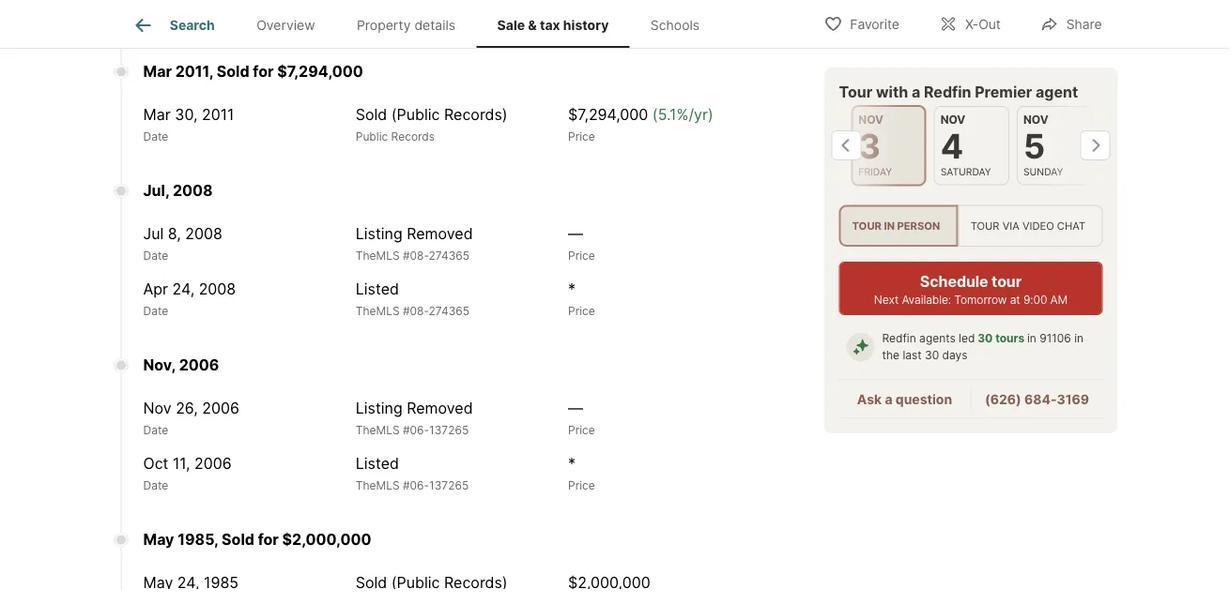 Task type: vqa. For each thing, say whether or not it's contained in the screenshot.
'home?' in the the What's the full address of this home? dropdown button
no



Task type: locate. For each thing, give the bounding box(es) containing it.
nov up previous 'icon'
[[858, 113, 883, 127]]

tour left via
[[971, 220, 1000, 232]]

sold for for $7,294,000
[[217, 62, 249, 81]]

tour via video chat
[[971, 220, 1086, 232]]

a right ask
[[885, 392, 893, 408]]

274365 down listing removed themls #08-274365
[[429, 305, 470, 318]]

1 vertical spatial 274365
[[429, 305, 470, 318]]

2 #08- from the top
[[403, 305, 429, 318]]

2 * from the top
[[568, 455, 576, 473]]

$7,294,000 left (5.1%/yr)
[[568, 105, 648, 124]]

in right 91106
[[1075, 332, 1084, 346]]

0 vertical spatial $7,294,000
[[277, 62, 363, 81]]

nov inside nov 4 saturday
[[940, 113, 965, 127]]

* price for oct 11, 2006
[[568, 455, 595, 493]]

date inside jul 8, 2008 date
[[143, 249, 168, 263]]

date down jul
[[143, 249, 168, 263]]

4 price from the top
[[568, 305, 595, 318]]

mar left 30,
[[143, 105, 171, 124]]

1 price from the top
[[568, 11, 595, 24]]

6 price from the top
[[568, 479, 595, 493]]

sold (public records) public records
[[356, 105, 508, 143]]

2 horizontal spatial in
[[1075, 332, 1084, 346]]

137265
[[429, 424, 469, 437], [429, 479, 469, 493]]

2 — from the top
[[568, 399, 583, 418]]

themls
[[356, 11, 400, 24], [356, 249, 400, 263], [356, 305, 400, 318], [356, 424, 400, 437], [356, 479, 400, 493]]

2008 right jul,
[[173, 182, 213, 200]]

next image
[[1080, 131, 1111, 161]]

date inside oct 11, 2006 date
[[143, 479, 168, 493]]

1 * from the top
[[568, 280, 576, 298]]

0 vertical spatial removed
[[407, 225, 473, 243]]

#08-
[[403, 249, 429, 263], [403, 305, 429, 318]]

1 removed from the top
[[407, 225, 473, 243]]

themls left #23- on the top
[[356, 11, 400, 24]]

sold inside sold (public records) public records
[[356, 105, 387, 124]]

nov inside nov 26, 2006 date
[[143, 399, 172, 418]]

date up jul,
[[143, 130, 168, 143]]

2006 inside nov 26, 2006 date
[[202, 399, 239, 418]]

previous image
[[832, 131, 862, 161]]

0 vertical spatial a
[[912, 83, 921, 101]]

246699
[[429, 11, 471, 24]]

#08- inside listing removed themls #08-274365
[[403, 249, 429, 263]]

date down apr
[[143, 305, 168, 318]]

0 vertical spatial sold
[[217, 62, 249, 81]]

2 removed from the top
[[407, 399, 473, 418]]

5 price from the top
[[568, 424, 595, 437]]

1 vertical spatial * price
[[568, 455, 595, 493]]

mar left '2011,'
[[143, 62, 172, 81]]

1 vertical spatial *
[[568, 455, 576, 473]]

schedule
[[920, 273, 988, 291]]

2006 right 26,
[[202, 399, 239, 418]]

redfin up 4 on the right of page
[[924, 83, 972, 101]]

2 #06- from the top
[[403, 479, 429, 493]]

tour left person
[[852, 220, 882, 232]]

$7,294,000 down overview 'tab'
[[277, 62, 363, 81]]

1 vertical spatial #08-
[[403, 305, 429, 318]]

sunday
[[1023, 166, 1063, 177]]

property
[[357, 17, 411, 33]]

price for apr 24, 2008
[[568, 305, 595, 318]]

0 vertical spatial 30
[[978, 332, 993, 346]]

1 vertical spatial listing
[[356, 399, 403, 418]]

list box
[[839, 205, 1103, 247]]

via
[[1003, 220, 1020, 232]]

91106
[[1040, 332, 1071, 346]]

#06-
[[403, 424, 429, 437], [403, 479, 429, 493]]

4 themls from the top
[[356, 424, 400, 437]]

tour with a redfin premier agent
[[839, 83, 1078, 101]]

oct 11, 2006 date
[[143, 455, 232, 493]]

1 * price from the top
[[568, 280, 595, 318]]

137265 up listed themls #06-137265 at left bottom
[[429, 424, 469, 437]]

favorite button
[[808, 4, 916, 43]]

removed inside listing removed themls #08-274365
[[407, 225, 473, 243]]

#06- up listed themls #06-137265 at left bottom
[[403, 424, 429, 437]]

date up oct
[[143, 424, 168, 437]]

30 right led
[[978, 332, 993, 346]]

2008 right 24,
[[199, 280, 236, 298]]

#08- down listing removed themls #08-274365
[[403, 305, 429, 318]]

removed up listed themls #08-274365
[[407, 225, 473, 243]]

date for apr
[[143, 305, 168, 318]]

1 vertical spatial listed
[[356, 455, 399, 473]]

removed
[[407, 225, 473, 243], [407, 399, 473, 418]]

* price
[[568, 280, 595, 318], [568, 455, 595, 493]]

a right with
[[912, 83, 921, 101]]

2 price from the top
[[568, 130, 595, 143]]

listing inside listing removed themls #06-137265
[[356, 399, 403, 418]]

price for nov 26, 2006
[[568, 424, 595, 437]]

2 vertical spatial sold
[[222, 531, 254, 549]]

0 vertical spatial 274365
[[429, 249, 470, 263]]

1 vertical spatial #06-
[[403, 479, 429, 493]]

ask a question link
[[857, 392, 952, 408]]

3 price from the top
[[568, 249, 595, 263]]

0 vertical spatial listed
[[356, 280, 399, 298]]

removed for nov 26, 2006
[[407, 399, 473, 418]]

in right tours
[[1027, 332, 1037, 346]]

sold
[[217, 62, 249, 81], [356, 105, 387, 124], [222, 531, 254, 549]]

search
[[170, 17, 215, 33]]

1 137265 from the top
[[429, 424, 469, 437]]

— price for 2008
[[568, 225, 595, 263]]

for down overview 'tab'
[[253, 62, 274, 81]]

listing up listed themls #06-137265 at left bottom
[[356, 399, 403, 418]]

137265 inside listing removed themls #06-137265
[[429, 424, 469, 437]]

themls inside listed themls #08-274365
[[356, 305, 400, 318]]

0 vertical spatial redfin
[[924, 83, 972, 101]]

apr
[[143, 280, 168, 298]]

date inside mar 30, 2011 date
[[143, 130, 168, 143]]

1 274365 from the top
[[429, 249, 470, 263]]

30 for days
[[925, 349, 939, 363]]

— price
[[568, 225, 595, 263], [568, 399, 595, 437]]

2 vertical spatial 2006
[[194, 455, 232, 473]]

themls up $2,000,000
[[356, 479, 400, 493]]

records
[[391, 130, 435, 143]]

4 date from the top
[[143, 305, 168, 318]]

137265 down listing removed themls #06-137265
[[429, 479, 469, 493]]

3 date from the top
[[143, 249, 168, 263]]

2 * price from the top
[[568, 455, 595, 493]]

records)
[[444, 105, 508, 124]]

in left person
[[884, 220, 895, 232]]

out
[[979, 16, 1001, 32]]

0 vertical spatial — price
[[568, 225, 595, 263]]

— for oct 11, 2006
[[568, 399, 583, 418]]

2 date from the top
[[143, 130, 168, 143]]

0 vertical spatial 137265
[[429, 424, 469, 437]]

removed up listed themls #06-137265 at left bottom
[[407, 399, 473, 418]]

0 horizontal spatial a
[[885, 392, 893, 408]]

2 themls from the top
[[356, 249, 400, 263]]

2006 right 11,
[[194, 455, 232, 473]]

date
[[143, 11, 168, 24], [143, 130, 168, 143], [143, 249, 168, 263], [143, 305, 168, 318], [143, 424, 168, 437], [143, 479, 168, 493]]

1 vertical spatial removed
[[407, 399, 473, 418]]

*
[[568, 280, 576, 298], [568, 455, 576, 473]]

2 vertical spatial 2008
[[199, 280, 236, 298]]

2006 right nov,
[[179, 356, 219, 375]]

listing inside listing removed themls #08-274365
[[356, 225, 403, 243]]

2 274365 from the top
[[429, 305, 470, 318]]

2008 right 8,
[[185, 225, 222, 243]]

2008 inside apr 24, 2008 date
[[199, 280, 236, 298]]

#08- inside listed themls #08-274365
[[403, 305, 429, 318]]

#08- up listed themls #08-274365
[[403, 249, 429, 263]]

date inside apr 24, 2008 date
[[143, 305, 168, 318]]

schools tab
[[630, 3, 721, 48]]

3 themls from the top
[[356, 305, 400, 318]]

mar
[[143, 62, 172, 81], [143, 105, 171, 124]]

2 listed from the top
[[356, 455, 399, 473]]

question
[[896, 392, 952, 408]]

search link
[[132, 14, 215, 37]]

themls up listed themls #08-274365
[[356, 249, 400, 263]]

nov left 26,
[[143, 399, 172, 418]]

1 themls from the top
[[356, 11, 400, 24]]

1 vertical spatial $7,294,000
[[568, 105, 648, 124]]

$7,294,000
[[277, 62, 363, 81], [568, 105, 648, 124]]

nov for 3
[[858, 113, 883, 127]]

removed inside listing removed themls #06-137265
[[407, 399, 473, 418]]

share button
[[1024, 4, 1118, 43]]

listed inside listed themls #06-137265
[[356, 455, 399, 473]]

for for for $7,294,000
[[253, 62, 274, 81]]

apr 24, 2008 date
[[143, 280, 236, 318]]

0 vertical spatial #06-
[[403, 424, 429, 437]]

nov inside the nov 3 friday
[[858, 113, 883, 127]]

1 vertical spatial —
[[568, 399, 583, 418]]

1 vertical spatial a
[[885, 392, 893, 408]]

1 horizontal spatial $7,294,000
[[568, 105, 648, 124]]

3
[[858, 126, 881, 167]]

30 inside in the last 30 days
[[925, 349, 939, 363]]

listed down listing removed themls #06-137265
[[356, 455, 399, 473]]

#06- down listing removed themls #06-137265
[[403, 479, 429, 493]]

themls down listing removed themls #08-274365
[[356, 305, 400, 318]]

1 vertical spatial 2008
[[185, 225, 222, 243]]

1 listing from the top
[[356, 225, 403, 243]]

274365
[[429, 249, 470, 263], [429, 305, 470, 318]]

0 vertical spatial * price
[[568, 280, 595, 318]]

oct
[[143, 455, 169, 473]]

for left $2,000,000
[[258, 531, 279, 549]]

0 vertical spatial *
[[568, 280, 576, 298]]

date down oct
[[143, 479, 168, 493]]

1985,
[[178, 531, 218, 549]]

26,
[[176, 399, 198, 418]]

listing up listed themls #08-274365
[[356, 225, 403, 243]]

1 vertical spatial 137265
[[429, 479, 469, 493]]

listed inside listed themls #08-274365
[[356, 280, 399, 298]]

nov inside nov 5 sunday
[[1023, 113, 1048, 127]]

1 mar from the top
[[143, 62, 172, 81]]

date inside nov 26, 2006 date
[[143, 424, 168, 437]]

$7,294,000 inside $7,294,000 (5.1%/yr) price
[[568, 105, 648, 124]]

1 vertical spatial 2006
[[202, 399, 239, 418]]

sold right the 1985,
[[222, 531, 254, 549]]

0 horizontal spatial redfin
[[882, 332, 916, 346]]

jul, 2008
[[143, 182, 213, 200]]

tax
[[540, 17, 560, 33]]

None button
[[851, 105, 926, 186], [934, 106, 1009, 185], [1017, 106, 1092, 185], [851, 105, 926, 186], [934, 106, 1009, 185], [1017, 106, 1092, 185]]

tab list
[[111, 0, 736, 48]]

themls up listed themls #06-137265 at left bottom
[[356, 424, 400, 437]]

agent
[[1036, 83, 1078, 101]]

agents
[[920, 332, 956, 346]]

5
[[1023, 126, 1045, 167]]

1 — from the top
[[568, 225, 583, 243]]

30
[[978, 332, 993, 346], [925, 349, 939, 363]]

0 vertical spatial mar
[[143, 62, 172, 81]]

redfin up the
[[882, 332, 916, 346]]

friday
[[858, 166, 892, 177]]

nov down agent
[[1023, 113, 1048, 127]]

sold up 'public'
[[356, 105, 387, 124]]

1 horizontal spatial 30
[[978, 332, 993, 346]]

0 vertical spatial listing
[[356, 225, 403, 243]]

1 #08- from the top
[[403, 249, 429, 263]]

for
[[253, 62, 274, 81], [258, 531, 279, 549]]

6 date from the top
[[143, 479, 168, 493]]

1 vertical spatial redfin
[[882, 332, 916, 346]]

listed for 2008
[[356, 280, 399, 298]]

listed for 2006
[[356, 455, 399, 473]]

1 #06- from the top
[[403, 424, 429, 437]]

—
[[568, 225, 583, 243], [568, 399, 583, 418]]

tour left with
[[839, 83, 873, 101]]

mar inside mar 30, 2011 date
[[143, 105, 171, 124]]

date for oct
[[143, 479, 168, 493]]

2 137265 from the top
[[429, 479, 469, 493]]

2008 inside jul 8, 2008 date
[[185, 225, 222, 243]]

0 vertical spatial #08-
[[403, 249, 429, 263]]

history
[[563, 17, 609, 33]]

1 vertical spatial mar
[[143, 105, 171, 124]]

listing
[[356, 225, 403, 243], [356, 399, 403, 418]]

1 vertical spatial for
[[258, 531, 279, 549]]

0 vertical spatial —
[[568, 225, 583, 243]]

listed down listing removed themls #08-274365
[[356, 280, 399, 298]]

mar for mar 30, 2011 date
[[143, 105, 171, 124]]

5 themls from the top
[[356, 479, 400, 493]]

1 vertical spatial — price
[[568, 399, 595, 437]]

1 — price from the top
[[568, 225, 595, 263]]

date left search
[[143, 11, 168, 24]]

1 vertical spatial sold
[[356, 105, 387, 124]]

sale & tax history tab
[[477, 3, 630, 48]]

sold right '2011,'
[[217, 62, 249, 81]]

2006 for 11,
[[194, 455, 232, 473]]

5 date from the top
[[143, 424, 168, 437]]

2 — price from the top
[[568, 399, 595, 437]]

1 listed from the top
[[356, 280, 399, 298]]

1 vertical spatial 30
[[925, 349, 939, 363]]

0 horizontal spatial 30
[[925, 349, 939, 363]]

nov down tour with a redfin premier agent
[[940, 113, 965, 127]]

30 down agents
[[925, 349, 939, 363]]

redfin
[[924, 83, 972, 101], [882, 332, 916, 346]]

am
[[1050, 293, 1068, 307]]

2 mar from the top
[[143, 105, 171, 124]]

(626)
[[985, 392, 1022, 408]]

2 listing from the top
[[356, 399, 403, 418]]

2006 inside oct 11, 2006 date
[[194, 455, 232, 473]]

274365 up listed themls #08-274365
[[429, 249, 470, 263]]

0 vertical spatial for
[[253, 62, 274, 81]]

jul
[[143, 225, 164, 243]]



Task type: describe. For each thing, give the bounding box(es) containing it.
* for oct 11, 2006
[[568, 455, 576, 473]]

nov 5 sunday
[[1023, 113, 1063, 177]]

1 horizontal spatial in
[[1027, 332, 1037, 346]]

in inside in the last 30 days
[[1075, 332, 1084, 346]]

at
[[1010, 293, 1020, 307]]

listing removed themls #06-137265
[[356, 399, 473, 437]]

(626) 684-3169
[[985, 392, 1089, 408]]

tab list containing search
[[111, 0, 736, 48]]

tomorrow
[[954, 293, 1007, 307]]

(626) 684-3169 link
[[985, 392, 1089, 408]]

$2,000,000
[[282, 531, 371, 549]]

video
[[1023, 220, 1054, 232]]

mar 30, 2011 date
[[143, 105, 234, 143]]

0 horizontal spatial in
[[884, 220, 895, 232]]

1 horizontal spatial a
[[912, 83, 921, 101]]

in the last 30 days
[[882, 332, 1084, 363]]

4
[[940, 126, 963, 167]]

jul,
[[143, 182, 169, 200]]

themls inside listing removed themls #08-274365
[[356, 249, 400, 263]]

274365 inside listing removed themls #08-274365
[[429, 249, 470, 263]]

137265 inside listed themls #06-137265
[[429, 479, 469, 493]]

ask
[[857, 392, 882, 408]]

property details
[[357, 17, 456, 33]]

2008 for 8,
[[185, 225, 222, 243]]

date for mar
[[143, 130, 168, 143]]

tour for tour in person
[[852, 220, 882, 232]]

2011
[[202, 105, 234, 124]]

&
[[528, 17, 537, 33]]

* for apr 24, 2008
[[568, 280, 576, 298]]

nov 3 friday
[[858, 113, 892, 177]]

chat
[[1057, 220, 1086, 232]]

nov for 4
[[940, 113, 965, 127]]

tours
[[996, 332, 1025, 346]]

0 vertical spatial 2008
[[173, 182, 213, 200]]

11,
[[173, 455, 190, 473]]

nov 26, 2006 date
[[143, 399, 239, 437]]

date for jul
[[143, 249, 168, 263]]

schools
[[651, 17, 700, 33]]

led
[[959, 332, 975, 346]]

ask a question
[[857, 392, 952, 408]]

overview tab
[[236, 3, 336, 48]]

available:
[[902, 293, 951, 307]]

share
[[1067, 16, 1102, 32]]

nov,
[[143, 356, 176, 375]]

274365 inside listed themls #08-274365
[[429, 305, 470, 318]]

listing for 2006
[[356, 399, 403, 418]]

30 for tours
[[978, 332, 993, 346]]

— price for 2006
[[568, 399, 595, 437]]

0 horizontal spatial $7,294,000
[[277, 62, 363, 81]]

price for jul 8, 2008
[[568, 249, 595, 263]]

days
[[943, 349, 968, 363]]

#06- inside listing removed themls #06-137265
[[403, 424, 429, 437]]

themls inside listing removed themls #06-137265
[[356, 424, 400, 437]]

9:00
[[1024, 293, 1047, 307]]

the
[[882, 349, 900, 363]]

$7,294,000 (5.1%/yr) price
[[568, 105, 714, 143]]

nov, 2006
[[143, 356, 219, 375]]

2006 for 26,
[[202, 399, 239, 418]]

30,
[[175, 105, 198, 124]]

x-out
[[965, 16, 1001, 32]]

— for apr 24, 2008
[[568, 225, 583, 243]]

themls #23-246699
[[356, 11, 471, 24]]

(public
[[391, 105, 440, 124]]

favorite
[[850, 16, 900, 32]]

0 vertical spatial 2006
[[179, 356, 219, 375]]

684-
[[1025, 392, 1057, 408]]

2008 for 24,
[[199, 280, 236, 298]]

with
[[876, 83, 908, 101]]

next
[[874, 293, 899, 307]]

2011,
[[175, 62, 213, 81]]

listed themls #06-137265
[[356, 455, 469, 493]]

redfin agents led 30 tours in 91106
[[882, 332, 1071, 346]]

themls inside listed themls #06-137265
[[356, 479, 400, 493]]

price for oct 11, 2006
[[568, 479, 595, 493]]

mar 2011, sold for $7,294,000
[[143, 62, 363, 81]]

3169
[[1057, 392, 1089, 408]]

property details tab
[[336, 3, 477, 48]]

x-out button
[[923, 4, 1017, 43]]

for for for $2,000,000
[[258, 531, 279, 549]]

tour
[[992, 273, 1022, 291]]

x-
[[965, 16, 979, 32]]

nov for 5
[[1023, 113, 1048, 127]]

price inside $7,294,000 (5.1%/yr) price
[[568, 130, 595, 143]]

listed themls #08-274365
[[356, 280, 470, 318]]

removed for jul 8, 2008
[[407, 225, 473, 243]]

may 1985, sold for $2,000,000
[[143, 531, 371, 549]]

premier
[[975, 83, 1032, 101]]

last
[[903, 349, 922, 363]]

#06- inside listed themls #06-137265
[[403, 479, 429, 493]]

sale & tax history
[[497, 17, 609, 33]]

tour in person
[[852, 220, 940, 232]]

sold for for $2,000,000
[[222, 531, 254, 549]]

* price for apr 24, 2008
[[568, 280, 595, 318]]

details
[[415, 17, 456, 33]]

schedule tour next available: tomorrow at 9:00 am
[[874, 273, 1068, 307]]

8,
[[168, 225, 181, 243]]

tour for tour via video chat
[[971, 220, 1000, 232]]

24,
[[172, 280, 195, 298]]

overview
[[257, 17, 315, 33]]

#23-
[[403, 11, 429, 24]]

mar for mar 2011, sold for $7,294,000
[[143, 62, 172, 81]]

tour for tour with a redfin premier agent
[[839, 83, 873, 101]]

jul 8, 2008 date
[[143, 225, 222, 263]]

person
[[897, 220, 940, 232]]

1 date from the top
[[143, 11, 168, 24]]

public
[[356, 130, 388, 143]]

1 horizontal spatial redfin
[[924, 83, 972, 101]]

listing removed themls #08-274365
[[356, 225, 473, 263]]

list box containing tour in person
[[839, 205, 1103, 247]]

sale
[[497, 17, 525, 33]]

(5.1%/yr)
[[653, 105, 714, 124]]

date for nov
[[143, 424, 168, 437]]

may
[[143, 531, 174, 549]]

listing for 2008
[[356, 225, 403, 243]]

saturday
[[940, 166, 991, 177]]



